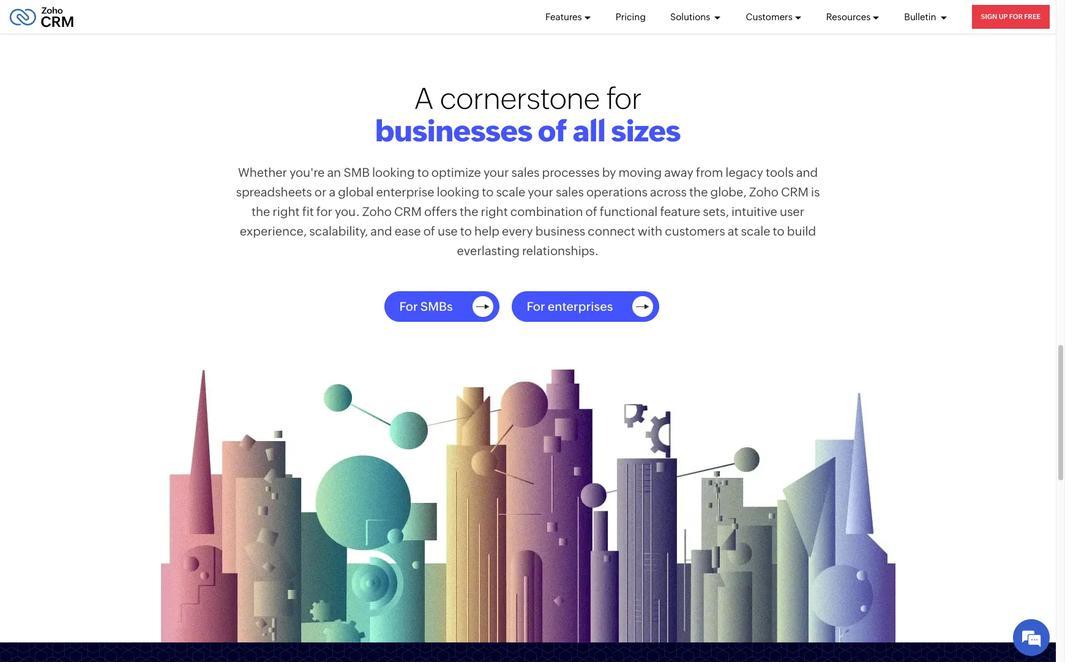Task type: locate. For each thing, give the bounding box(es) containing it.
for left enterprises
[[527, 299, 545, 313]]

bulletin
[[904, 11, 938, 22]]

0 horizontal spatial of
[[423, 224, 435, 238]]

zoho up intuitive
[[749, 185, 779, 199]]

for right fit
[[316, 204, 332, 219]]

right left fit
[[273, 204, 300, 219]]

1 vertical spatial sales
[[556, 185, 584, 199]]

and up is
[[796, 165, 818, 179]]

an
[[327, 165, 341, 179]]

zoho
[[749, 185, 779, 199], [362, 204, 392, 219]]

pricing link
[[616, 0, 646, 34]]

all
[[573, 114, 606, 148]]

0 vertical spatial crm
[[781, 185, 809, 199]]

for right all in the right of the page
[[606, 82, 642, 116]]

smb
[[344, 165, 370, 179]]

your
[[484, 165, 509, 179], [528, 185, 553, 199]]

0 vertical spatial your
[[484, 165, 509, 179]]

of
[[538, 114, 567, 148], [586, 204, 597, 219], [423, 224, 435, 238]]

sales up 'combination'
[[511, 165, 540, 179]]

1 vertical spatial looking
[[437, 185, 479, 199]]

offers
[[424, 204, 457, 219]]

legacy
[[726, 165, 763, 179]]

for left smbs
[[399, 299, 418, 313]]

of left use
[[423, 224, 435, 238]]

and left ease
[[371, 224, 392, 238]]

features link
[[545, 0, 591, 34]]

tools
[[766, 165, 794, 179]]

0 horizontal spatial right
[[273, 204, 300, 219]]

with
[[638, 224, 662, 238]]

crm up ease
[[394, 204, 422, 219]]

by
[[602, 165, 616, 179]]

0 vertical spatial looking
[[372, 165, 415, 179]]

sales down processes
[[556, 185, 584, 199]]

features
[[545, 11, 582, 22]]

across
[[650, 185, 687, 199]]

experience,
[[240, 224, 307, 238]]

for for for smbs
[[399, 299, 418, 313]]

and
[[796, 165, 818, 179], [371, 224, 392, 238]]

2 horizontal spatial for
[[1009, 13, 1023, 20]]

0 horizontal spatial zoho
[[362, 204, 392, 219]]

2 horizontal spatial of
[[586, 204, 597, 219]]

your up 'combination'
[[528, 185, 553, 199]]

1 vertical spatial and
[[371, 224, 392, 238]]

1 horizontal spatial of
[[538, 114, 567, 148]]

your right the optimize on the top of the page
[[484, 165, 509, 179]]

sign up for free link
[[972, 5, 1050, 29]]

0 vertical spatial sales
[[511, 165, 540, 179]]

crm
[[781, 185, 809, 199], [394, 204, 422, 219]]

to
[[417, 165, 429, 179], [482, 185, 494, 199], [460, 224, 472, 238], [773, 224, 785, 238]]

1 horizontal spatial right
[[481, 204, 508, 219]]

0 vertical spatial of
[[538, 114, 567, 148]]

0 vertical spatial for
[[606, 82, 642, 116]]

0 horizontal spatial crm
[[394, 204, 422, 219]]

scale up every
[[496, 185, 525, 199]]

connect
[[588, 224, 635, 238]]

for
[[1009, 13, 1023, 20], [399, 299, 418, 313], [527, 299, 545, 313]]

0 vertical spatial zoho
[[749, 185, 779, 199]]

0 horizontal spatial for
[[316, 204, 332, 219]]

at
[[728, 224, 739, 238]]

the
[[689, 185, 708, 199], [252, 204, 270, 219], [460, 204, 478, 219]]

resources link
[[826, 0, 880, 34]]

of up connect
[[586, 204, 597, 219]]

looking down the optimize on the top of the page
[[437, 185, 479, 199]]

1 horizontal spatial crm
[[781, 185, 809, 199]]

or
[[314, 185, 326, 199]]

zoho down global
[[362, 204, 392, 219]]

cornerstone
[[440, 82, 600, 116]]

the down from
[[689, 185, 708, 199]]

right up the help
[[481, 204, 508, 219]]

bulletin link
[[904, 0, 947, 34]]

everlasting
[[457, 244, 520, 258]]

0 horizontal spatial and
[[371, 224, 392, 238]]

a cornerstone for businesses of all sizes
[[375, 82, 681, 148]]

to up the help
[[482, 185, 494, 199]]

sales
[[511, 165, 540, 179], [556, 185, 584, 199]]

for right up
[[1009, 13, 1023, 20]]

smbs
[[420, 299, 453, 313]]

1 horizontal spatial scale
[[741, 224, 770, 238]]

businesses
[[375, 114, 533, 148]]

for inside whether you're an smb looking to optimize your sales processes by moving away from legacy tools and spreadsheets or a global enterprise looking to scale your sales operations across the globe, zoho crm is the right fit for you. zoho crm offers the right combination of functional feature sets, intuitive user experience, scalability, and ease of use to help every business connect with customers at scale to build everlasting relationships.
[[316, 204, 332, 219]]

0 vertical spatial and
[[796, 165, 818, 179]]

1 horizontal spatial zoho
[[749, 185, 779, 199]]

0 horizontal spatial the
[[252, 204, 270, 219]]

1 vertical spatial scale
[[741, 224, 770, 238]]

enterprise
[[376, 185, 434, 199]]

0 horizontal spatial looking
[[372, 165, 415, 179]]

for smbs link
[[399, 296, 493, 317]]

1 horizontal spatial for
[[527, 299, 545, 313]]

spreadsheets
[[236, 185, 312, 199]]

the up experience,
[[252, 204, 270, 219]]

you.
[[335, 204, 360, 219]]

looking
[[372, 165, 415, 179], [437, 185, 479, 199]]

crm up user
[[781, 185, 809, 199]]

help
[[474, 224, 499, 238]]

for
[[606, 82, 642, 116], [316, 204, 332, 219]]

scale down intuitive
[[741, 224, 770, 238]]

to right use
[[460, 224, 472, 238]]

of left all in the right of the page
[[538, 114, 567, 148]]

looking up enterprise
[[372, 165, 415, 179]]

0 horizontal spatial sales
[[511, 165, 540, 179]]

1 horizontal spatial for
[[606, 82, 642, 116]]

free
[[1024, 13, 1041, 20]]

1 horizontal spatial and
[[796, 165, 818, 179]]

2 vertical spatial of
[[423, 224, 435, 238]]

0 vertical spatial scale
[[496, 185, 525, 199]]

scale
[[496, 185, 525, 199], [741, 224, 770, 238]]

right
[[273, 204, 300, 219], [481, 204, 508, 219]]

combination
[[510, 204, 583, 219]]

1 horizontal spatial your
[[528, 185, 553, 199]]

0 horizontal spatial scale
[[496, 185, 525, 199]]

0 horizontal spatial for
[[399, 299, 418, 313]]

the up the help
[[460, 204, 478, 219]]

customers
[[746, 11, 793, 22]]

1 vertical spatial for
[[316, 204, 332, 219]]

zoho crm vertical solutions image
[[161, 370, 895, 643]]

1 vertical spatial of
[[586, 204, 597, 219]]



Task type: vqa. For each thing, say whether or not it's contained in the screenshot.
experience,
yes



Task type: describe. For each thing, give the bounding box(es) containing it.
optimize
[[431, 165, 481, 179]]

1 horizontal spatial the
[[460, 204, 478, 219]]

business
[[536, 224, 585, 238]]

customers
[[665, 224, 725, 238]]

a
[[329, 185, 336, 199]]

for enterprises
[[527, 299, 613, 313]]

functional
[[600, 204, 658, 219]]

1 vertical spatial zoho
[[362, 204, 392, 219]]

you're
[[290, 165, 325, 179]]

whether
[[238, 165, 287, 179]]

build
[[787, 224, 816, 238]]

globe,
[[710, 185, 747, 199]]

scalability,
[[309, 224, 368, 238]]

enterprises
[[548, 299, 613, 313]]

every
[[502, 224, 533, 238]]

1 right from the left
[[273, 204, 300, 219]]

a
[[414, 82, 434, 116]]

up
[[999, 13, 1008, 20]]

0 horizontal spatial your
[[484, 165, 509, 179]]

2 right from the left
[[481, 204, 508, 219]]

whether you're an smb looking to optimize your sales processes by moving away from legacy tools and spreadsheets or a global enterprise looking to scale your sales operations across the globe, zoho crm is the right fit for you. zoho crm offers the right combination of functional feature sets, intuitive user experience, scalability, and ease of use to help every business connect with customers at scale to build everlasting relationships.
[[236, 165, 820, 258]]

is
[[811, 185, 820, 199]]

sign
[[981, 13, 997, 20]]

solutions
[[670, 11, 712, 22]]

resources
[[826, 11, 871, 22]]

relationships.
[[522, 244, 599, 258]]

use
[[438, 224, 458, 238]]

to up enterprise
[[417, 165, 429, 179]]

fit
[[302, 204, 314, 219]]

for for for enterprises
[[527, 299, 545, 313]]

sizes
[[611, 114, 681, 148]]

moving
[[619, 165, 662, 179]]

zoho crm logo image
[[9, 3, 74, 30]]

1 horizontal spatial looking
[[437, 185, 479, 199]]

to left "build"
[[773, 224, 785, 238]]

intuitive
[[732, 204, 777, 219]]

1 vertical spatial your
[[528, 185, 553, 199]]

sign up for free
[[981, 13, 1041, 20]]

1 horizontal spatial sales
[[556, 185, 584, 199]]

for inside a cornerstone for businesses of all sizes
[[606, 82, 642, 116]]

sets,
[[703, 204, 729, 219]]

from
[[696, 165, 723, 179]]

away
[[664, 165, 694, 179]]

global
[[338, 185, 374, 199]]

for smbs
[[399, 299, 453, 313]]

1 vertical spatial crm
[[394, 204, 422, 219]]

for enterprises link
[[527, 296, 653, 317]]

user
[[780, 204, 804, 219]]

pricing
[[616, 11, 646, 22]]

of inside a cornerstone for businesses of all sizes
[[538, 114, 567, 148]]

processes
[[542, 165, 600, 179]]

2 horizontal spatial the
[[689, 185, 708, 199]]

ease
[[395, 224, 421, 238]]

operations
[[586, 185, 648, 199]]

solutions link
[[670, 0, 721, 34]]

feature
[[660, 204, 700, 219]]



